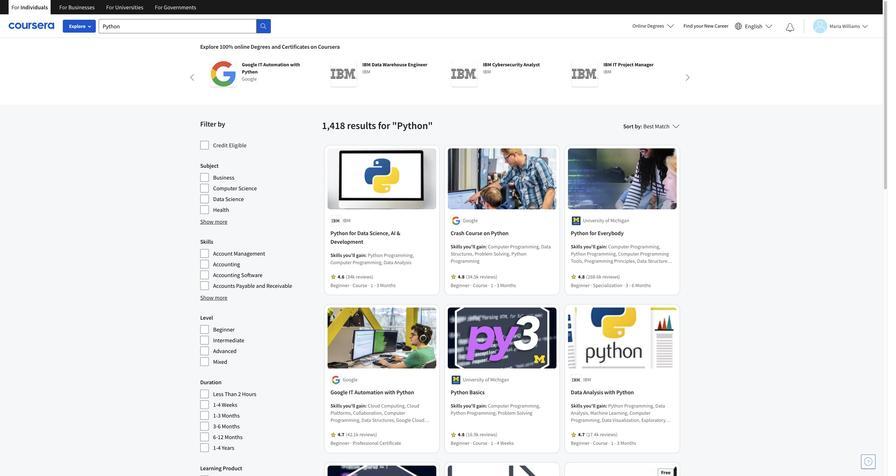 Task type: vqa. For each thing, say whether or not it's contained in the screenshot.
'PYTHON' within the Cloud Computing, Cloud Platforms, Collaboration, Computer Programming, Data Structures, Google Cloud Platform, Leadership and Management, Problem Solving, Python Programming
yes



Task type: describe. For each thing, give the bounding box(es) containing it.
basics
[[470, 390, 485, 397]]

cloud right computing, at the left bottom of page
[[407, 404, 420, 410]]

universities
[[115, 4, 143, 11]]

match
[[655, 123, 670, 130]]

english button
[[733, 14, 776, 38]]

more for health
[[215, 218, 228, 225]]

course right crash
[[466, 230, 483, 237]]

1- for 1-4 weeks
[[213, 402, 218, 409]]

data inside computer programming, data structures, problem solving, python programming
[[542, 244, 551, 250]]

1 for analysis
[[611, 441, 614, 447]]

analysis inside python programming, computer programming, data analysis
[[395, 260, 412, 266]]

skills down python for everybody
[[571, 244, 583, 250]]

python for data science, ai & development link
[[331, 229, 434, 246]]

: for python for data science, ai & development
[[366, 253, 367, 259]]

ibm cybersecurity analyst ibm
[[483, 61, 540, 75]]

data science
[[213, 196, 244, 203]]

0 vertical spatial on
[[311, 43, 317, 50]]

management
[[234, 250, 265, 257]]

4.8 left (16.9k
[[458, 432, 465, 439]]

new
[[705, 23, 714, 29]]

programming, up 4.6 (34k reviews)
[[353, 260, 383, 266]]

beginner for crash course on python
[[451, 283, 470, 289]]

1 horizontal spatial for
[[378, 119, 390, 132]]

skills you'll gain : for python basics
[[451, 404, 488, 410]]

data inside subject group
[[213, 196, 224, 203]]

english
[[745, 22, 763, 30]]

skills inside group
[[200, 238, 213, 246]]

accounting software
[[213, 272, 263, 279]]

· down (34.5k
[[471, 283, 472, 289]]

1 vertical spatial machine
[[640, 425, 657, 432]]

google right google image
[[242, 76, 257, 82]]

and inside skills group
[[256, 283, 265, 290]]

with inside data analysis with python link
[[605, 390, 616, 397]]

· down (16.9k
[[471, 441, 472, 447]]

programming, up (17.4k
[[571, 418, 601, 424]]

you'll for python for data science, ai & development
[[343, 253, 355, 259]]

python for everybody
[[571, 230, 624, 237]]

google up the crash course on python
[[463, 218, 478, 224]]

ibm image for ibm data warehouse engineer ibm
[[331, 61, 357, 87]]

learning inside group
[[200, 465, 222, 472]]

computer inside the computer programming, python programming, problem solving
[[488, 404, 509, 410]]

4.7 for google
[[338, 432, 345, 439]]

skills you'll gain : down python for everybody
[[571, 244, 609, 250]]

less than 2 hours
[[213, 391, 257, 398]]

solving
[[517, 411, 533, 417]]

1 vertical spatial weeks
[[501, 441, 514, 447]]

programming, up solving
[[510, 404, 541, 410]]

learning product
[[200, 465, 242, 472]]

gain for google it automation with python
[[356, 404, 366, 410]]

beginner · specialization · 3 - 6 months
[[571, 283, 651, 289]]

mixed
[[213, 359, 227, 366]]

· down (42.1k
[[351, 441, 352, 447]]

: down everybody
[[606, 244, 608, 250]]

accounting for accounting
[[213, 261, 240, 268]]

project
[[618, 61, 634, 68]]

4 for years
[[218, 445, 221, 452]]

solving, inside computer programming, data structures, problem solving, python programming
[[494, 251, 511, 258]]

you'll down python for everybody
[[584, 244, 596, 250]]

account management
[[213, 250, 265, 257]]

computer programming, data structures, problem solving, python programming
[[451, 244, 551, 265]]

1 vertical spatial analysis,
[[582, 425, 600, 432]]

exploratory
[[642, 418, 666, 424]]

4.7 for data
[[578, 432, 585, 439]]

find your new career
[[684, 23, 729, 29]]

maria williams button
[[804, 19, 868, 33]]

you'll for crash course on python
[[464, 244, 476, 250]]

solving, inside cloud computing, cloud platforms, collaboration, computer programming, data structures, google cloud platform, leadership and management, problem solving, python programming
[[331, 432, 347, 439]]

reviews) for data analysis with python
[[600, 432, 618, 439]]

python inside computer programming, data structures, problem solving, python programming
[[512, 251, 527, 258]]

probability
[[649, 432, 672, 439]]

gain down python for everybody
[[597, 244, 606, 250]]

collaboration,
[[353, 411, 383, 417]]

course for python basics
[[473, 441, 488, 447]]

1-3 months
[[213, 413, 240, 420]]

beginner for python basics
[[451, 441, 470, 447]]

skills for data analysis with python
[[571, 404, 583, 410]]

computer inside subject group
[[213, 185, 237, 192]]

months down python programming, computer programming, data analysis
[[380, 283, 396, 289]]

analyst
[[524, 61, 540, 68]]

- for crash course on python
[[495, 283, 496, 289]]

account
[[213, 250, 233, 257]]

university of michigan for for
[[583, 218, 630, 224]]

automation for google it automation with python
[[355, 390, 384, 397]]

gain for data analysis with python
[[597, 404, 606, 410]]

gain for python for data science, ai & development
[[356, 253, 366, 259]]

0 vertical spatial machine
[[591, 411, 608, 417]]

for for python for data science, ai & development
[[349, 230, 356, 237]]

leadership
[[351, 425, 374, 432]]

eligible
[[229, 142, 247, 149]]

problem for basics
[[498, 411, 516, 417]]

2
[[238, 391, 241, 398]]

it for google it automation with python google
[[258, 61, 262, 68]]

months up 3-6 months
[[222, 413, 240, 420]]

- for python basics
[[495, 441, 496, 447]]

: for crash course on python
[[486, 244, 487, 250]]

advanced
[[213, 348, 237, 355]]

for governments
[[155, 4, 196, 11]]

university for basics
[[463, 377, 484, 384]]

by for sort
[[635, 123, 641, 130]]

certificates
[[282, 43, 310, 50]]

computer inside 'python programming, data analysis, machine learning, computer programming, data visualization, exploratory data analysis, general statistics, machine learning algorithms, plot (graphics), probability & statistics, regression'
[[630, 411, 651, 417]]

3 for data analysis with python
[[617, 441, 620, 447]]

degrees inside "popup button"
[[648, 23, 665, 29]]

google inside google it automation with python link
[[331, 390, 348, 397]]

python inside python programming, computer programming, data analysis
[[368, 253, 383, 259]]

platform,
[[331, 425, 350, 432]]

gain for crash course on python
[[477, 244, 486, 250]]

1 horizontal spatial 6
[[632, 283, 635, 289]]

3-
[[213, 423, 218, 430]]

filter
[[200, 120, 216, 129]]

: for data analysis with python
[[606, 404, 608, 410]]

beginner for python for everybody
[[571, 283, 590, 289]]

programming, up visualization,
[[625, 404, 655, 410]]

structures, inside computer programming, data structures, problem solving, python programming
[[451, 251, 474, 258]]

algorithms,
[[591, 432, 615, 439]]

4 down the 4.8 (16.9k reviews)
[[497, 441, 500, 447]]

reviews) for python basics
[[480, 432, 498, 439]]

0 vertical spatial analysis,
[[571, 411, 590, 417]]

python programming, computer programming, data analysis
[[331, 253, 414, 266]]

crash
[[451, 230, 465, 237]]

your
[[694, 23, 704, 29]]

you'll for google it automation with python
[[343, 404, 355, 410]]

platforms,
[[331, 411, 352, 417]]

maria williams
[[830, 23, 861, 29]]

1,418 results for "python"
[[322, 119, 433, 132]]

it for google it automation with python
[[349, 390, 354, 397]]

skills for google it automation with python
[[331, 404, 342, 410]]

business
[[213, 174, 234, 181]]

computer inside cloud computing, cloud platforms, collaboration, computer programming, data structures, google cloud platform, leadership and management, problem solving, python programming
[[384, 411, 405, 417]]

computer programming, python programming, problem solving
[[451, 404, 541, 417]]

100%
[[220, 43, 233, 50]]

· down the 4.8 (16.9k reviews)
[[489, 441, 490, 447]]

intermediate
[[213, 337, 244, 344]]

skills for python for data science, ai & development
[[331, 253, 342, 259]]

· down the algorithms,
[[609, 441, 610, 447]]

& inside python for data science, ai & development
[[397, 230, 401, 237]]

data inside ibm data warehouse engineer ibm
[[372, 61, 382, 68]]

4.6
[[338, 274, 345, 281]]

banner navigation
[[6, 0, 202, 20]]

beginner for google it automation with python
[[331, 441, 350, 447]]

programming, inside cloud computing, cloud platforms, collaboration, computer programming, data structures, google cloud platform, leadership and management, problem solving, python programming
[[331, 418, 361, 424]]

automation for google it automation with python google
[[263, 61, 289, 68]]

1 for course
[[491, 283, 494, 289]]

reviews) for crash course on python
[[480, 274, 498, 281]]

reviews) for python for everybody
[[603, 274, 620, 281]]

data inside cloud computing, cloud platforms, collaboration, computer programming, data structures, google cloud platform, leadership and management, problem solving, python programming
[[362, 418, 371, 424]]

online degrees
[[633, 23, 665, 29]]

6-12 months
[[213, 434, 243, 441]]

and inside cloud computing, cloud platforms, collaboration, computer programming, data structures, google cloud platform, leadership and management, problem solving, python programming
[[375, 425, 384, 432]]

than
[[225, 391, 237, 398]]

1-4 years
[[213, 445, 234, 452]]

reviews) for google it automation with python
[[360, 432, 377, 439]]

warehouse
[[383, 61, 407, 68]]

maria
[[830, 23, 842, 29]]

online
[[633, 23, 647, 29]]

3 inside the duration group
[[218, 413, 221, 420]]

3 right specialization
[[626, 283, 629, 289]]

months down (graphics),
[[621, 441, 637, 447]]

beginner · professional certificate
[[331, 441, 401, 447]]

structures, inside cloud computing, cloud platforms, collaboration, computer programming, data structures, google cloud platform, leadership and management, problem solving, python programming
[[372, 418, 395, 424]]

What do you want to learn? text field
[[99, 19, 257, 33]]

best
[[644, 123, 654, 130]]

coursera
[[318, 43, 340, 50]]

python basics
[[451, 390, 485, 397]]

programming inside cloud computing, cloud platforms, collaboration, computer programming, data structures, google cloud platform, leadership and management, problem solving, python programming
[[365, 432, 393, 439]]

data inside data analysis with python link
[[571, 390, 582, 397]]

(42.1k
[[346, 432, 359, 439]]

: for google it automation with python
[[366, 404, 367, 410]]

level group
[[200, 314, 318, 367]]

programming, down ai on the left top of the page
[[384, 253, 414, 259]]

explore for explore 100% online degrees and certificates on coursera
[[200, 43, 219, 50]]

0 horizontal spatial degrees
[[251, 43, 270, 50]]

12
[[218, 434, 224, 441]]

4.8 (16.9k reviews)
[[458, 432, 498, 439]]

· down (34k
[[351, 283, 352, 289]]

(34k
[[346, 274, 355, 281]]

of for basics
[[485, 377, 490, 384]]

python inside cloud computing, cloud platforms, collaboration, computer programming, data structures, google cloud platform, leadership and management, problem solving, python programming
[[348, 432, 364, 439]]

cloud up the collaboration, in the left of the page
[[368, 404, 380, 410]]

python for data science, ai & development
[[331, 230, 401, 246]]

for businesses
[[59, 4, 95, 11]]

data analysis with python
[[571, 390, 634, 397]]

1 vertical spatial analysis
[[584, 390, 604, 397]]

· down 4.6 (34k reviews)
[[368, 283, 370, 289]]

ibm image for ibm it project manager ibm
[[572, 61, 598, 87]]

crash course on python link
[[451, 229, 554, 238]]

hours
[[242, 391, 257, 398]]

· right specialization
[[624, 283, 625, 289]]

more for accounts payable and receivable
[[215, 294, 228, 302]]

professional
[[353, 441, 379, 447]]

science,
[[370, 230, 390, 237]]

science for computer science
[[239, 185, 257, 192]]

· down (17.4k
[[591, 441, 592, 447]]

reviews) for python for data science, ai & development
[[356, 274, 374, 281]]

3 for python for data science, ai & development
[[377, 283, 379, 289]]

free
[[661, 470, 671, 476]]

python programming, data analysis, machine learning, computer programming, data visualization, exploratory data analysis, general statistics, machine learning algorithms, plot (graphics), probability & statistics, regression
[[571, 404, 672, 446]]

of for for
[[606, 218, 610, 224]]

subject group
[[200, 162, 318, 215]]

skills you'll gain : for google it automation with python
[[331, 404, 368, 410]]

months down computer programming, data structures, problem solving, python programming
[[501, 283, 516, 289]]

explore button
[[63, 20, 96, 33]]

data analysis with python link
[[571, 389, 674, 397]]



Task type: locate. For each thing, give the bounding box(es) containing it.
0 vertical spatial show
[[200, 218, 214, 225]]

1 vertical spatial accounting
[[213, 272, 240, 279]]

it for ibm it project manager ibm
[[613, 61, 617, 68]]

python inside the computer programming, python programming, problem solving
[[451, 411, 466, 417]]

& inside 'python programming, data analysis, machine learning, computer programming, data visualization, exploratory data analysis, general statistics, machine learning algorithms, plot (graphics), probability & statistics, regression'
[[571, 439, 574, 446]]

1 vertical spatial structures,
[[372, 418, 395, 424]]

1 vertical spatial show
[[200, 294, 214, 302]]

data inside python for data science, ai & development
[[357, 230, 369, 237]]

problem inside cloud computing, cloud platforms, collaboration, computer programming, data structures, google cloud platform, leadership and management, problem solving, python programming
[[414, 425, 432, 432]]

1 horizontal spatial it
[[349, 390, 354, 397]]

problem right management,
[[414, 425, 432, 432]]

skills down crash
[[451, 244, 463, 250]]

beginner · course · 1 - 4 weeks
[[451, 441, 514, 447]]

management,
[[385, 425, 413, 432]]

general
[[601, 425, 618, 432]]

2 4.7 from the left
[[578, 432, 585, 439]]

1 vertical spatial explore
[[200, 43, 219, 50]]

1 show more button from the top
[[200, 218, 228, 226]]

1 horizontal spatial ibm image
[[452, 61, 478, 87]]

0 vertical spatial and
[[272, 43, 281, 50]]

with for google it automation with python
[[385, 390, 396, 397]]

credit
[[213, 142, 228, 149]]

show more down accounts
[[200, 294, 228, 302]]

google down online
[[242, 61, 257, 68]]

1 for for
[[371, 283, 373, 289]]

skills you'll gain : for crash course on python
[[451, 244, 488, 250]]

skills for python basics
[[451, 404, 463, 410]]

show more button for accounts payable and receivable
[[200, 294, 228, 302]]

by right filter
[[218, 120, 225, 129]]

problem for course
[[475, 251, 493, 258]]

learning
[[571, 432, 590, 439], [200, 465, 222, 472]]

2 horizontal spatial and
[[375, 425, 384, 432]]

skills you'll gain : down data analysis with python
[[571, 404, 609, 410]]

python inside 'python programming, data analysis, machine learning, computer programming, data visualization, exploratory data analysis, general statistics, machine learning algorithms, plot (graphics), probability & statistics, regression'
[[609, 404, 624, 410]]

for for businesses
[[59, 4, 67, 11]]

skills for crash course on python
[[451, 244, 463, 250]]

you'll down development
[[343, 253, 355, 259]]

engineer
[[408, 61, 428, 68]]

1 horizontal spatial michigan
[[611, 218, 630, 224]]

show more button for health
[[200, 218, 228, 226]]

2 ibm image from the left
[[452, 61, 478, 87]]

: down python for data science, ai & development
[[366, 253, 367, 259]]

computer down crash course on python link
[[488, 244, 509, 250]]

1 horizontal spatial programming
[[451, 258, 480, 265]]

4.8 (268.6k reviews)
[[578, 274, 620, 281]]

learning,
[[609, 411, 629, 417]]

4 down less
[[218, 402, 221, 409]]

show for accounts payable and receivable
[[200, 294, 214, 302]]

it inside 'ibm it project manager ibm'
[[613, 61, 617, 68]]

1 horizontal spatial beginner · course · 1 - 3 months
[[451, 283, 516, 289]]

with inside google it automation with python google
[[290, 61, 300, 68]]

you'll for data analysis with python
[[584, 404, 596, 410]]

programming, inside computer programming, data structures, problem solving, python programming
[[510, 244, 541, 250]]

0 vertical spatial statistics,
[[619, 425, 639, 432]]

1 for basics
[[491, 441, 494, 447]]

michigan for python for everybody
[[611, 218, 630, 224]]

google image
[[210, 61, 236, 87]]

online degrees button
[[627, 18, 680, 34]]

michigan for python basics
[[491, 377, 509, 384]]

science for data science
[[225, 196, 244, 203]]

ibm image for ibm cybersecurity analyst ibm
[[452, 61, 478, 87]]

for for python for everybody
[[590, 230, 597, 237]]

1 horizontal spatial machine
[[640, 425, 657, 432]]

computer down python basics link
[[488, 404, 509, 410]]

skills group
[[200, 238, 318, 291]]

0 horizontal spatial university
[[463, 377, 484, 384]]

problem down the crash course on python
[[475, 251, 493, 258]]

· down 4.8 (34.5k reviews) at bottom
[[489, 283, 490, 289]]

1 horizontal spatial statistics,
[[619, 425, 639, 432]]

1 vertical spatial &
[[571, 439, 574, 446]]

of up everybody
[[606, 218, 610, 224]]

1 vertical spatial degrees
[[251, 43, 270, 50]]

weeks down the computer programming, python programming, problem solving
[[501, 441, 514, 447]]

coursera image
[[9, 20, 54, 32]]

0 vertical spatial analysis
[[395, 260, 412, 266]]

1 vertical spatial of
[[485, 377, 490, 384]]

4.8 for everybody
[[578, 274, 585, 281]]

0 vertical spatial show more button
[[200, 218, 228, 226]]

problem inside computer programming, data structures, problem solving, python programming
[[475, 251, 493, 258]]

you'll for python basics
[[464, 404, 476, 410]]

skills down data analysis with python
[[571, 404, 583, 410]]

4.7 left (17.4k
[[578, 432, 585, 439]]

1 for from the left
[[11, 4, 19, 11]]

1 vertical spatial learning
[[200, 465, 222, 472]]

skills you'll gain : for data analysis with python
[[571, 404, 609, 410]]

for up development
[[349, 230, 356, 237]]

2 horizontal spatial with
[[605, 390, 616, 397]]

2 accounting from the top
[[213, 272, 240, 279]]

health
[[213, 206, 229, 214]]

1 horizontal spatial by
[[635, 123, 641, 130]]

months up 6-12 months
[[222, 423, 240, 430]]

show notifications image
[[786, 23, 795, 32]]

programming up certificate
[[365, 432, 393, 439]]

automation inside google it automation with python google
[[263, 61, 289, 68]]

governments
[[164, 4, 196, 11]]

1 vertical spatial 6
[[218, 423, 221, 430]]

beginner for data analysis with python
[[571, 441, 590, 447]]

analysis
[[395, 260, 412, 266], [584, 390, 604, 397]]

visualization,
[[613, 418, 641, 424]]

1 show from the top
[[200, 218, 214, 225]]

science
[[239, 185, 257, 192], [225, 196, 244, 203]]

programming,
[[510, 244, 541, 250], [384, 253, 414, 259], [353, 260, 383, 266], [510, 404, 541, 410], [625, 404, 655, 410], [467, 411, 497, 417], [331, 418, 361, 424], [571, 418, 601, 424]]

reviews) down general
[[600, 432, 618, 439]]

ibm
[[363, 61, 371, 68], [483, 61, 492, 68], [604, 61, 612, 68], [363, 69, 371, 75], [483, 69, 491, 75], [604, 69, 612, 75], [343, 218, 351, 224], [583, 377, 591, 384]]

1 horizontal spatial university
[[583, 218, 605, 224]]

michigan up python for everybody link
[[611, 218, 630, 224]]

0 vertical spatial 1-
[[213, 402, 218, 409]]

skills you'll gain : down development
[[331, 253, 368, 259]]

0 horizontal spatial structures,
[[372, 418, 395, 424]]

1 vertical spatial statistics,
[[575, 439, 595, 446]]

- for python for everybody
[[630, 283, 631, 289]]

course for python for data science, ai & development
[[353, 283, 367, 289]]

1 horizontal spatial automation
[[355, 390, 384, 397]]

data inside python programming, computer programming, data analysis
[[384, 260, 394, 266]]

gain for python basics
[[477, 404, 486, 410]]

1- for 1-3 months
[[213, 413, 218, 420]]

show more
[[200, 218, 228, 225], [200, 294, 228, 302]]

google up google it automation with python
[[343, 377, 358, 384]]

beginner for python for data science, ai & development
[[331, 283, 350, 289]]

3 1- from the top
[[213, 445, 218, 452]]

python
[[242, 69, 258, 75], [331, 230, 348, 237], [491, 230, 509, 237], [571, 230, 589, 237], [512, 251, 527, 258], [368, 253, 383, 259], [397, 390, 414, 397], [451, 390, 469, 397], [617, 390, 634, 397], [609, 404, 624, 410], [451, 411, 466, 417], [348, 432, 364, 439]]

reviews) right (34.5k
[[480, 274, 498, 281]]

0 horizontal spatial 4.7
[[338, 432, 345, 439]]

it up "platforms,"
[[349, 390, 354, 397]]

for
[[11, 4, 19, 11], [59, 4, 67, 11], [106, 4, 114, 11], [155, 4, 163, 11]]

university up python for everybody
[[583, 218, 605, 224]]

learning product group
[[200, 465, 318, 477]]

with for google it automation with python google
[[290, 61, 300, 68]]

show more for accounts payable and receivable
[[200, 294, 228, 302]]

it inside google it automation with python google
[[258, 61, 262, 68]]

2 for from the left
[[59, 4, 67, 11]]

problem inside the computer programming, python programming, problem solving
[[498, 411, 516, 417]]

4.7 down the platform,
[[338, 432, 345, 439]]

1- down 6-
[[213, 445, 218, 452]]

businesses
[[68, 4, 95, 11]]

skills you'll gain : for python for data science, ai & development
[[331, 253, 368, 259]]

automation up the collaboration, in the left of the page
[[355, 390, 384, 397]]

for for governments
[[155, 4, 163, 11]]

university of michigan
[[583, 218, 630, 224], [463, 377, 509, 384]]

4.7
[[338, 432, 345, 439], [578, 432, 585, 439]]

ibm image
[[331, 61, 357, 87], [452, 61, 478, 87], [572, 61, 598, 87]]

google up "platforms,"
[[331, 390, 348, 397]]

sort by : best match
[[624, 123, 670, 130]]

4.8 left (34.5k
[[458, 274, 465, 281]]

0 vertical spatial more
[[215, 218, 228, 225]]

0 vertical spatial science
[[239, 185, 257, 192]]

beginner · course · 1 - 3 months for data
[[331, 283, 396, 289]]

1 vertical spatial and
[[256, 283, 265, 290]]

0 horizontal spatial on
[[311, 43, 317, 50]]

0 horizontal spatial for
[[349, 230, 356, 237]]

1 vertical spatial show more
[[200, 294, 228, 302]]

cybersecurity
[[493, 61, 523, 68]]

0 vertical spatial learning
[[571, 432, 590, 439]]

gain down the crash course on python
[[477, 244, 486, 250]]

for left the governments
[[155, 4, 163, 11]]

1 1- from the top
[[213, 402, 218, 409]]

skills you'll gain : down the crash course on python
[[451, 244, 488, 250]]

months up years
[[225, 434, 243, 441]]

programming up (34.5k
[[451, 258, 480, 265]]

(34.5k
[[466, 274, 479, 281]]

4 for from the left
[[155, 4, 163, 11]]

: for python basics
[[486, 404, 487, 410]]

skills you'll gain :
[[451, 244, 488, 250], [571, 244, 609, 250], [331, 253, 368, 259], [331, 404, 368, 410], [451, 404, 488, 410], [571, 404, 609, 410]]

3 down 4.8 (34.5k reviews) at bottom
[[497, 283, 500, 289]]

for inside python for data science, ai & development
[[349, 230, 356, 237]]

3 for crash course on python
[[497, 283, 500, 289]]

computer science
[[213, 185, 257, 192]]

0 horizontal spatial and
[[256, 283, 265, 290]]

data
[[372, 61, 382, 68], [213, 196, 224, 203], [357, 230, 369, 237], [542, 244, 551, 250], [384, 260, 394, 266], [571, 390, 582, 397], [656, 404, 665, 410], [362, 418, 371, 424], [602, 418, 612, 424], [571, 425, 581, 432]]

explore down for businesses
[[69, 23, 86, 29]]

1 vertical spatial show more button
[[200, 294, 228, 302]]

(16.9k
[[466, 432, 479, 439]]

1- for 1-4 years
[[213, 445, 218, 452]]

and left certificates in the left top of the page
[[272, 43, 281, 50]]

0 vertical spatial 6
[[632, 283, 635, 289]]

0 horizontal spatial automation
[[263, 61, 289, 68]]

1 vertical spatial university of michigan
[[463, 377, 509, 384]]

level
[[200, 315, 213, 322]]

(17.4k
[[587, 432, 599, 439]]

1-
[[213, 402, 218, 409], [213, 413, 218, 420], [213, 445, 218, 452]]

2 horizontal spatial problem
[[498, 411, 516, 417]]

(graphics),
[[625, 432, 648, 439]]

university for for
[[583, 218, 605, 224]]

0 horizontal spatial it
[[258, 61, 262, 68]]

programming
[[451, 258, 480, 265], [365, 432, 393, 439]]

development
[[331, 239, 364, 246]]

university of michigan for basics
[[463, 377, 509, 384]]

· down (268.6k
[[591, 283, 592, 289]]

google it automation with python link
[[331, 389, 434, 397]]

computer inside computer programming, data structures, problem solving, python programming
[[488, 244, 509, 250]]

3 up '3-' at bottom
[[218, 413, 221, 420]]

gain down data analysis with python
[[597, 404, 606, 410]]

accounting up accounts
[[213, 272, 240, 279]]

1-4 weeks
[[213, 402, 237, 409]]

programming, down "platforms,"
[[331, 418, 361, 424]]

explore left 100%
[[200, 43, 219, 50]]

1 vertical spatial university
[[463, 377, 484, 384]]

0 horizontal spatial of
[[485, 377, 490, 384]]

more
[[215, 218, 228, 225], [215, 294, 228, 302]]

weeks inside the duration group
[[222, 402, 237, 409]]

1 more from the top
[[215, 218, 228, 225]]

individuals
[[20, 4, 48, 11]]

3
[[377, 283, 379, 289], [497, 283, 500, 289], [626, 283, 629, 289], [218, 413, 221, 420], [617, 441, 620, 447]]

more down accounts
[[215, 294, 228, 302]]

course down 4.6 (34k reviews)
[[353, 283, 367, 289]]

cloud
[[368, 404, 380, 410], [407, 404, 420, 410], [412, 418, 425, 424]]

learning left the algorithms,
[[571, 432, 590, 439]]

& left regression
[[571, 439, 574, 446]]

2 show more button from the top
[[200, 294, 228, 302]]

on
[[311, 43, 317, 50], [484, 230, 490, 237]]

2 vertical spatial problem
[[414, 425, 432, 432]]

statistics,
[[619, 425, 639, 432], [575, 439, 595, 446]]

0 vertical spatial programming
[[451, 258, 480, 265]]

automation
[[263, 61, 289, 68], [355, 390, 384, 397]]

beginner · course · 1 - 3 months for with
[[571, 441, 637, 447]]

1 horizontal spatial analysis
[[584, 390, 604, 397]]

0 horizontal spatial machine
[[591, 411, 608, 417]]

0 horizontal spatial by
[[218, 120, 225, 129]]

manager
[[635, 61, 654, 68]]

3 down plot
[[617, 441, 620, 447]]

solving, down the platform,
[[331, 432, 347, 439]]

1 horizontal spatial &
[[571, 439, 574, 446]]

0 horizontal spatial analysis
[[395, 260, 412, 266]]

google it automation with python google
[[242, 61, 300, 82]]

programming, down crash course on python link
[[510, 244, 541, 250]]

1 horizontal spatial degrees
[[648, 23, 665, 29]]

2 show more from the top
[[200, 294, 228, 302]]

2 show from the top
[[200, 294, 214, 302]]

beginner · course · 1 - 3 months for on
[[451, 283, 516, 289]]

programming, down basics
[[467, 411, 497, 417]]

for universities
[[106, 4, 143, 11]]

- for python for data science, ai & development
[[374, 283, 376, 289]]

for for universities
[[106, 4, 114, 11]]

0 horizontal spatial &
[[397, 230, 401, 237]]

0 horizontal spatial university of michigan
[[463, 377, 509, 384]]

computer
[[213, 185, 237, 192], [488, 244, 509, 250], [331, 260, 352, 266], [488, 404, 509, 410], [384, 411, 405, 417], [630, 411, 651, 417]]

- down 4.8 (34.5k reviews) at bottom
[[495, 283, 496, 289]]

university up basics
[[463, 377, 484, 384]]

1 vertical spatial solving,
[[331, 432, 347, 439]]

it
[[258, 61, 262, 68], [613, 61, 617, 68], [349, 390, 354, 397]]

None search field
[[99, 19, 271, 33]]

: down the crash course on python
[[486, 244, 487, 250]]

0 vertical spatial michigan
[[611, 218, 630, 224]]

google inside cloud computing, cloud platforms, collaboration, computer programming, data structures, google cloud platform, leadership and management, problem solving, python programming
[[396, 418, 411, 424]]

for right results
[[378, 119, 390, 132]]

years
[[222, 445, 234, 452]]

0 horizontal spatial with
[[290, 61, 300, 68]]

1 horizontal spatial weeks
[[501, 441, 514, 447]]

skills down "python basics"
[[451, 404, 463, 410]]

3 ibm image from the left
[[572, 61, 598, 87]]

receivable
[[267, 283, 292, 290]]

structures,
[[451, 251, 474, 258], [372, 418, 395, 424]]

duration
[[200, 379, 222, 386]]

show for health
[[200, 218, 214, 225]]

by right sort
[[635, 123, 641, 130]]

you'll
[[464, 244, 476, 250], [584, 244, 596, 250], [343, 253, 355, 259], [343, 404, 355, 410], [464, 404, 476, 410], [584, 404, 596, 410]]

: down data analysis with python
[[606, 404, 608, 410]]

1 horizontal spatial and
[[272, 43, 281, 50]]

1- up '3-' at bottom
[[213, 413, 218, 420]]

on up computer programming, data structures, problem solving, python programming
[[484, 230, 490, 237]]

beginner · course · 1 - 3 months down 4.6 (34k reviews)
[[331, 283, 396, 289]]

explore inside 'dropdown button'
[[69, 23, 86, 29]]

for left universities
[[106, 4, 114, 11]]

2 more from the top
[[215, 294, 228, 302]]

6 inside the duration group
[[218, 423, 221, 430]]

accounting
[[213, 261, 240, 268], [213, 272, 240, 279]]

crash course on python
[[451, 230, 509, 237]]

show up level in the left bottom of the page
[[200, 294, 214, 302]]

0 horizontal spatial problem
[[414, 425, 432, 432]]

4 for weeks
[[218, 402, 221, 409]]

explore
[[69, 23, 86, 29], [200, 43, 219, 50]]

0 horizontal spatial statistics,
[[575, 439, 595, 446]]

cloud up management,
[[412, 418, 425, 424]]

4
[[218, 402, 221, 409], [497, 441, 500, 447], [218, 445, 221, 452]]

4.8 for on
[[458, 274, 465, 281]]

1 show more from the top
[[200, 218, 228, 225]]

show more button
[[200, 218, 228, 226], [200, 294, 228, 302]]

1,418
[[322, 119, 345, 132]]

- down plot
[[615, 441, 616, 447]]

beginner · course · 1 - 3 months down 4.8 (34.5k reviews) at bottom
[[451, 283, 516, 289]]

help center image
[[865, 458, 873, 467]]

1 vertical spatial automation
[[355, 390, 384, 397]]

months right specialization
[[636, 283, 651, 289]]

0 horizontal spatial programming
[[365, 432, 393, 439]]

computer inside python programming, computer programming, data analysis
[[331, 260, 352, 266]]

with inside google it automation with python link
[[385, 390, 396, 397]]

: left best
[[641, 123, 643, 130]]

2 vertical spatial and
[[375, 425, 384, 432]]

0 vertical spatial &
[[397, 230, 401, 237]]

course
[[466, 230, 483, 237], [353, 283, 367, 289], [473, 283, 488, 289], [473, 441, 488, 447], [593, 441, 608, 447]]

show more for health
[[200, 218, 228, 225]]

1 horizontal spatial 4.7
[[578, 432, 585, 439]]

automation down "explore 100% online degrees and certificates on coursera" at the top of page
[[263, 61, 289, 68]]

google up management,
[[396, 418, 411, 424]]

4.8 left (268.6k
[[578, 274, 585, 281]]

0 horizontal spatial solving,
[[331, 432, 347, 439]]

4.7 (42.1k reviews)
[[338, 432, 377, 439]]

1 horizontal spatial structures,
[[451, 251, 474, 258]]

duration group
[[200, 378, 318, 453]]

ai
[[391, 230, 396, 237]]

1 4.7 from the left
[[338, 432, 345, 439]]

computer down computing, at the left bottom of page
[[384, 411, 405, 417]]

course down 4.8 (34.5k reviews) at bottom
[[473, 283, 488, 289]]

show
[[200, 218, 214, 225], [200, 294, 214, 302]]

subject
[[200, 162, 219, 169]]

by for filter
[[218, 120, 225, 129]]

course for crash course on python
[[473, 283, 488, 289]]

2 1- from the top
[[213, 413, 218, 420]]

computing,
[[381, 404, 406, 410]]

google
[[242, 61, 257, 68], [242, 76, 257, 82], [463, 218, 478, 224], [343, 377, 358, 384], [331, 390, 348, 397], [396, 418, 411, 424]]

1 vertical spatial science
[[225, 196, 244, 203]]

machine
[[591, 411, 608, 417], [640, 425, 657, 432]]

0 vertical spatial show more
[[200, 218, 228, 225]]

1 horizontal spatial of
[[606, 218, 610, 224]]

2 vertical spatial 1-
[[213, 445, 218, 452]]

learning inside 'python programming, data analysis, machine learning, computer programming, data visualization, exploratory data analysis, general statistics, machine learning algorithms, plot (graphics), probability & statistics, regression'
[[571, 432, 590, 439]]

google it automation with python
[[331, 390, 414, 397]]

skills you'll gain : down "python basics"
[[451, 404, 488, 410]]

for for individuals
[[11, 4, 19, 11]]

sort
[[624, 123, 634, 130]]

beginner inside the level group
[[213, 326, 235, 334]]

accounting for accounting software
[[213, 272, 240, 279]]

1 ibm image from the left
[[331, 61, 357, 87]]

programming inside computer programming, data structures, problem solving, python programming
[[451, 258, 480, 265]]

1 horizontal spatial learning
[[571, 432, 590, 439]]

0 vertical spatial explore
[[69, 23, 86, 29]]

1 vertical spatial 1-
[[213, 413, 218, 420]]

1 horizontal spatial problem
[[475, 251, 493, 258]]

1 horizontal spatial on
[[484, 230, 490, 237]]

show more button down health
[[200, 218, 228, 226]]

0 horizontal spatial 6
[[218, 423, 221, 430]]

2 horizontal spatial ibm image
[[572, 61, 598, 87]]

structures, down crash
[[451, 251, 474, 258]]

course for data analysis with python
[[593, 441, 608, 447]]

2 horizontal spatial for
[[590, 230, 597, 237]]

0 horizontal spatial weeks
[[222, 402, 237, 409]]

0 vertical spatial university
[[583, 218, 605, 224]]

1 accounting from the top
[[213, 261, 240, 268]]

1 horizontal spatial university of michigan
[[583, 218, 630, 224]]

gain down basics
[[477, 404, 486, 410]]

1 horizontal spatial with
[[385, 390, 396, 397]]

show more down health
[[200, 218, 228, 225]]

- for data analysis with python
[[615, 441, 616, 447]]

online
[[234, 43, 250, 50]]

python inside google it automation with python google
[[242, 69, 258, 75]]

payable
[[236, 283, 255, 290]]

3 for from the left
[[106, 4, 114, 11]]

"python"
[[392, 119, 433, 132]]

explore for explore
[[69, 23, 86, 29]]

1 vertical spatial michigan
[[491, 377, 509, 384]]

1 vertical spatial more
[[215, 294, 228, 302]]

1 horizontal spatial solving,
[[494, 251, 511, 258]]

with up computing, at the left bottom of page
[[385, 390, 396, 397]]

reviews) up beginner · professional certificate
[[360, 432, 377, 439]]

career
[[715, 23, 729, 29]]

0 vertical spatial automation
[[263, 61, 289, 68]]

0 vertical spatial university of michigan
[[583, 218, 630, 224]]

python inside python for data science, ai & development
[[331, 230, 348, 237]]

with
[[290, 61, 300, 68], [385, 390, 396, 397], [605, 390, 616, 397]]

results
[[347, 119, 376, 132]]

learning left product
[[200, 465, 222, 472]]

computer up exploratory
[[630, 411, 651, 417]]

0 vertical spatial accounting
[[213, 261, 240, 268]]



